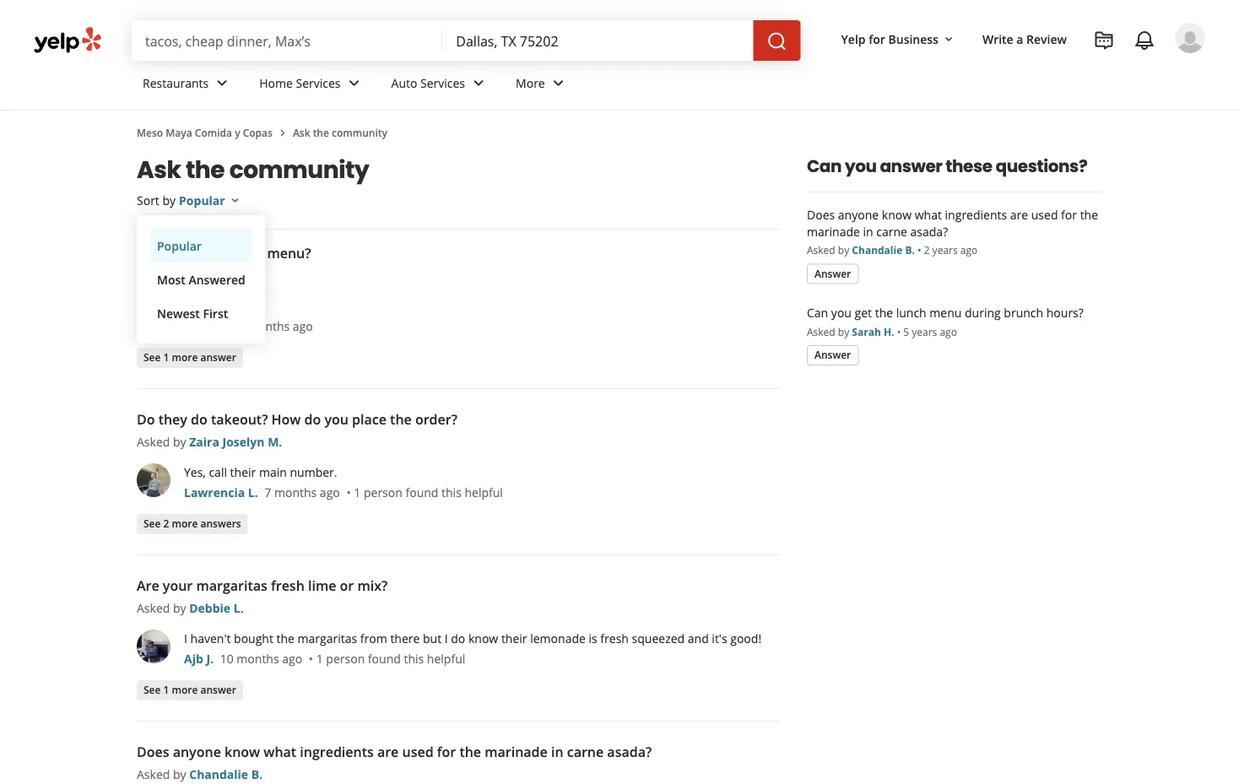 Task type: locate. For each thing, give the bounding box(es) containing it.
0 vertical spatial popular
[[179, 192, 225, 208]]

1 vertical spatial do
[[137, 410, 155, 429]]

found down order?
[[406, 484, 439, 500]]

2 answer from the top
[[815, 348, 851, 362]]

1 horizontal spatial 2
[[924, 243, 930, 257]]

they up stella c. link
[[203, 298, 227, 314]]

0 horizontal spatial used
[[402, 743, 434, 761]]

0 horizontal spatial are
[[377, 743, 399, 761]]

found for do they do takeout? how do you place the order?
[[406, 484, 439, 500]]

ago inside no they don't. stella c. 3 months ago
[[293, 318, 313, 334]]

carne inside does anyone know what ingredients are used for the marinade in carne asada?
[[877, 223, 908, 239]]

1 vertical spatial helpful
[[427, 651, 466, 667]]

popular up 'most'
[[157, 238, 202, 254]]

more left answers
[[172, 517, 198, 531]]

asada? inside the does anyone know what ingredients are used for the marinade in carne asada? asked by chandalie b.
[[607, 743, 652, 761]]

0 horizontal spatial a
[[226, 244, 234, 262]]

1 24 chevron down v2 image from the left
[[469, 73, 489, 93]]

2 vertical spatial answer
[[201, 683, 236, 697]]

1 vertical spatial years
[[912, 325, 938, 339]]

ago right 10
[[282, 651, 302, 667]]

their right call
[[230, 464, 256, 480]]

1 horizontal spatial none field
[[456, 31, 740, 50]]

chandalie
[[852, 243, 903, 257], [189, 766, 248, 782]]

ago for 5 years ago
[[940, 325, 958, 339]]

answer
[[880, 155, 943, 178], [201, 350, 236, 364], [201, 683, 236, 697]]

by inside the does anyone know what ingredients are used for the marinade in carne asada? asked by chandalie b.
[[173, 766, 186, 782]]

0 horizontal spatial asada?
[[607, 743, 652, 761]]

stella c. link
[[184, 318, 231, 334]]

brunch
[[1004, 305, 1044, 321]]

24 chevron down v2 image inside 'auto services' link
[[469, 73, 489, 93]]

0 vertical spatial community
[[332, 125, 388, 139]]

write a review link
[[976, 24, 1074, 54]]

ask right 16 chevron right v2 image at the top left of page
[[293, 125, 310, 139]]

margaritas
[[196, 577, 268, 595], [298, 630, 357, 646]]

margaritas up the debbie l. link
[[196, 577, 268, 595]]

1 horizontal spatial does
[[807, 206, 835, 223]]

24 chevron down v2 image inside home services link
[[344, 73, 364, 93]]

1 horizontal spatial anyone
[[838, 206, 879, 223]]

2 vertical spatial months
[[237, 651, 279, 667]]

l. left "7"
[[248, 484, 258, 500]]

1 person found this helpful down there
[[316, 651, 466, 667]]

1 vertical spatial ingredients
[[300, 743, 374, 761]]

none field near
[[456, 31, 740, 50]]

ago down number.
[[320, 484, 340, 500]]

months for fresh
[[237, 651, 279, 667]]

24 chevron down v2 image right restaurants
[[212, 73, 232, 93]]

0 vertical spatial what
[[915, 206, 942, 223]]

asked by chandalie b.
[[807, 243, 915, 257]]

0 horizontal spatial carne
[[567, 743, 604, 761]]

1 vertical spatial fresh
[[601, 630, 629, 646]]

zaira
[[189, 434, 219, 450]]

1 person found this helpful for do they do takeout? how do you place the order?
[[354, 484, 503, 500]]

zaira joselyn m. link
[[189, 434, 282, 450]]

found down "from"
[[368, 651, 401, 667]]

1 vertical spatial chandalie
[[189, 766, 248, 782]]

2 left answers
[[163, 517, 169, 531]]

more for margaritas
[[172, 683, 198, 697]]

0 vertical spatial does
[[807, 206, 835, 223]]

lawrencia
[[184, 484, 245, 500]]

for inside the does anyone know what ingredients are used for the marinade in carne asada? asked by chandalie b.
[[437, 743, 456, 761]]

anyone inside the does anyone know what ingredients are used for the marinade in carne asada? asked by chandalie b.
[[173, 743, 221, 761]]

0 vertical spatial you
[[845, 155, 877, 178]]

1 vertical spatial see 1 more answer
[[144, 683, 236, 697]]

24 chevron down v2 image for more
[[549, 73, 569, 93]]

yelp
[[842, 31, 866, 47]]

squeezed
[[632, 630, 685, 646]]

i
[[184, 630, 187, 646], [445, 630, 448, 646]]

ago down does anyone know what ingredients are used for the marinade in carne asada?
[[961, 243, 978, 257]]

2 none field from the left
[[456, 31, 740, 50]]

i right but
[[445, 630, 448, 646]]

the inside "do they do takeout? how do you place the order? asked by zaira joselyn m."
[[390, 410, 412, 429]]

asked
[[807, 243, 836, 257], [137, 267, 170, 283], [807, 325, 836, 339], [137, 434, 170, 450], [137, 600, 170, 616], [137, 766, 170, 782]]

2 vertical spatial see
[[144, 683, 161, 697]]

ago for 7 months ago
[[320, 484, 340, 500]]

see 1 more answer down ajb
[[144, 683, 236, 697]]

get
[[855, 305, 872, 321]]

marinade inside does anyone know what ingredients are used for the marinade in carne asada?
[[807, 223, 860, 239]]

h.
[[884, 325, 895, 339]]

1 vertical spatial ask
[[137, 153, 181, 186]]

used inside the does anyone know what ingredients are used for the marinade in carne asada? asked by chandalie b.
[[402, 743, 434, 761]]

the inside the does anyone know what ingredients are used for the marinade in carne asada? asked by chandalie b.
[[460, 743, 481, 761]]

ajb j.
[[184, 651, 214, 667]]

0 vertical spatial they
[[158, 244, 187, 262]]

marinade inside the does anyone know what ingredients are used for the marinade in carne asada? asked by chandalie b.
[[485, 743, 548, 761]]

know inside the does anyone know what ingredients are used for the marinade in carne asada? asked by chandalie b.
[[225, 743, 260, 761]]

1 horizontal spatial chandalie b. link
[[852, 243, 915, 257]]

2 24 chevron down v2 image from the left
[[344, 73, 364, 93]]

more for have
[[172, 350, 198, 364]]

home
[[259, 75, 293, 91]]

carne for does anyone know what ingredients are used for the marinade in carne asada? asked by chandalie b.
[[567, 743, 604, 761]]

1 horizontal spatial services
[[421, 75, 465, 91]]

ago
[[961, 243, 978, 257], [293, 318, 313, 334], [940, 325, 958, 339], [320, 484, 340, 500], [282, 651, 302, 667]]

yes,
[[184, 464, 206, 480]]

person for mix?
[[326, 651, 365, 667]]

this down there
[[404, 651, 424, 667]]

l. right debbie at the left bottom of page
[[234, 600, 244, 616]]

carne for does anyone know what ingredients are used for the marinade in carne asada?
[[877, 223, 908, 239]]

answer down j.
[[201, 683, 236, 697]]

services right auto
[[421, 75, 465, 91]]

1 vertical spatial popular
[[157, 238, 202, 254]]

answer down the asked by chandalie b.
[[815, 266, 851, 280]]

b.
[[906, 243, 915, 257], [251, 766, 263, 782]]

0 vertical spatial know
[[882, 206, 912, 223]]

services for home services
[[296, 75, 341, 91]]

1 none field from the left
[[145, 31, 429, 50]]

helpful
[[465, 484, 503, 500], [427, 651, 466, 667]]

0 horizontal spatial fresh
[[271, 577, 305, 595]]

0 horizontal spatial their
[[230, 464, 256, 480]]

0 horizontal spatial margaritas
[[196, 577, 268, 595]]

by inside do they have a kids menu? asked by jennifer l.
[[173, 267, 186, 283]]

know for does anyone know what ingredients are used for the marinade in carne asada?
[[882, 206, 912, 223]]

l. down "kids" at the left top
[[239, 267, 249, 283]]

0 vertical spatial margaritas
[[196, 577, 268, 595]]

do inside "do they do takeout? how do you place the order? asked by zaira joselyn m."
[[137, 410, 155, 429]]

joselyn
[[223, 434, 265, 450]]

do up zaira
[[191, 410, 208, 429]]

0 vertical spatial this
[[442, 484, 462, 500]]

24 chevron down v2 image inside more link
[[549, 73, 569, 93]]

years right 5
[[912, 325, 938, 339]]

see 1 more answer link down stella
[[137, 348, 243, 368]]

search image
[[767, 31, 788, 52]]

0 vertical spatial see 1 more answer link
[[137, 348, 243, 368]]

marinade
[[807, 223, 860, 239], [485, 743, 548, 761]]

are inside does anyone know what ingredients are used for the marinade in carne asada?
[[1011, 206, 1029, 223]]

anyone inside does anyone know what ingredients are used for the marinade in carne asada?
[[838, 206, 879, 223]]

most answered
[[157, 271, 245, 288]]

carne
[[877, 223, 908, 239], [567, 743, 604, 761]]

0 vertical spatial for
[[869, 31, 886, 47]]

1 horizontal spatial marinade
[[807, 223, 860, 239]]

more down ajb
[[172, 683, 198, 697]]

kids
[[237, 244, 264, 262]]

24 chevron down v2 image
[[469, 73, 489, 93], [549, 73, 569, 93]]

they for don't.
[[203, 298, 227, 314]]

john s. image
[[1175, 23, 1206, 53]]

helpful for are your margaritas fresh lime or mix?
[[427, 651, 466, 667]]

more down stella
[[172, 350, 198, 364]]

0 horizontal spatial for
[[437, 743, 456, 761]]

person down "from"
[[326, 651, 365, 667]]

a right write
[[1017, 31, 1024, 47]]

they up yes,
[[158, 410, 187, 429]]

you up asked by sarah h.
[[832, 305, 852, 321]]

none field up more link
[[456, 31, 740, 50]]

sarah
[[852, 325, 881, 339]]

ask the community up 16 chevron down v2 icon
[[137, 153, 369, 186]]

0 vertical spatial fresh
[[271, 577, 305, 595]]

most
[[157, 271, 186, 288]]

0 vertical spatial found
[[406, 484, 439, 500]]

1 answer link from the top
[[807, 264, 859, 284]]

1 more from the top
[[172, 350, 198, 364]]

1 horizontal spatial this
[[442, 484, 462, 500]]

months right 3
[[247, 318, 290, 334]]

you
[[845, 155, 877, 178], [832, 305, 852, 321], [325, 410, 349, 429]]

in for does anyone know what ingredients are used for the marinade in carne asada?
[[863, 223, 874, 239]]

2 horizontal spatial for
[[1062, 206, 1078, 223]]

community down home services link
[[332, 125, 388, 139]]

2 down does anyone know what ingredients are used for the marinade in carne asada?
[[924, 243, 930, 257]]

none field up home
[[145, 31, 429, 50]]

2 vertical spatial know
[[225, 743, 260, 761]]

see 1 more answer link
[[137, 348, 243, 368], [137, 681, 243, 701]]

24 chevron down v2 image right more
[[549, 73, 569, 93]]

restaurants link
[[129, 61, 246, 110]]

years
[[933, 243, 958, 257], [912, 325, 938, 339]]

24 chevron down v2 image
[[212, 73, 232, 93], [344, 73, 364, 93]]

asada?
[[911, 223, 948, 239], [607, 743, 652, 761]]

does inside does anyone know what ingredients are used for the marinade in carne asada?
[[807, 206, 835, 223]]

in for does anyone know what ingredients are used for the marinade in carne asada? asked by chandalie b.
[[551, 743, 564, 761]]

auto services link
[[378, 61, 502, 110]]

0 vertical spatial carne
[[877, 223, 908, 239]]

2 see from the top
[[144, 517, 161, 531]]

0 horizontal spatial 2
[[163, 517, 169, 531]]

they up 'most'
[[158, 244, 187, 262]]

what inside the does anyone know what ingredients are used for the marinade in carne asada? asked by chandalie b.
[[264, 743, 296, 761]]

used for does anyone know what ingredients are used for the marinade in carne asada?
[[1032, 206, 1058, 223]]

0 horizontal spatial none field
[[145, 31, 429, 50]]

are for does anyone know what ingredients are used for the marinade in carne asada?
[[1011, 206, 1029, 223]]

can you get the lunch menu during brunch hours?
[[807, 305, 1084, 321]]

this down order?
[[442, 484, 462, 500]]

lawrencia l.
[[184, 484, 258, 500]]

do inside do they have a kids menu? asked by jennifer l.
[[137, 244, 155, 262]]

2 years ago
[[924, 243, 978, 257]]

1 answer from the top
[[815, 266, 851, 280]]

0 horizontal spatial what
[[264, 743, 296, 761]]

do right but
[[451, 630, 466, 646]]

2 services from the left
[[421, 75, 465, 91]]

ago for 10 months ago
[[282, 651, 302, 667]]

7
[[265, 484, 271, 500]]

answer down c.
[[201, 350, 236, 364]]

services right home
[[296, 75, 341, 91]]

asked inside are your margaritas fresh lime or mix? asked by debbie l.
[[137, 600, 170, 616]]

popular for popular dropdown button
[[179, 192, 225, 208]]

answer link down the asked by chandalie b.
[[807, 264, 859, 284]]

see 1 more answer link down ajb
[[137, 681, 243, 701]]

asked inside the does anyone know what ingredients are used for the marinade in carne asada? asked by chandalie b.
[[137, 766, 170, 782]]

a
[[1017, 31, 1024, 47], [226, 244, 234, 262]]

fresh right is
[[601, 630, 629, 646]]

answer link for does anyone know what ingredients are used for the marinade in carne asada?
[[807, 264, 859, 284]]

1 vertical spatial asada?
[[607, 743, 652, 761]]

2 vertical spatial more
[[172, 683, 198, 697]]

0 vertical spatial ask
[[293, 125, 310, 139]]

the
[[313, 125, 329, 139], [186, 153, 225, 186], [1081, 206, 1099, 223], [875, 305, 893, 321], [390, 410, 412, 429], [277, 630, 295, 646], [460, 743, 481, 761]]

0 horizontal spatial found
[[368, 651, 401, 667]]

Find text field
[[145, 31, 429, 50]]

you up the asked by chandalie b.
[[845, 155, 877, 178]]

anyone for does anyone know what ingredients are used for the marinade in carne asada? asked by chandalie b.
[[173, 743, 221, 761]]

more inside "see 2 more answers" link
[[172, 517, 198, 531]]

Near text field
[[456, 31, 740, 50]]

and
[[688, 630, 709, 646]]

24 chevron down v2 image left auto
[[344, 73, 364, 93]]

24 chevron down v2 image inside restaurants link
[[212, 73, 232, 93]]

2 do from the top
[[137, 410, 155, 429]]

1 person found this helpful
[[354, 484, 503, 500], [316, 651, 466, 667]]

1 horizontal spatial chandalie
[[852, 243, 903, 257]]

you inside "do they do takeout? how do you place the order? asked by zaira joselyn m."
[[325, 410, 349, 429]]

person down the place
[[364, 484, 403, 500]]

3 see from the top
[[144, 683, 161, 697]]

answer link down asked by sarah h.
[[807, 345, 859, 366]]

24 chevron down v2 image for home services
[[344, 73, 364, 93]]

ask the community down home services link
[[293, 125, 388, 139]]

0 horizontal spatial chandalie
[[189, 766, 248, 782]]

used inside does anyone know what ingredients are used for the marinade in carne asada?
[[1032, 206, 1058, 223]]

1 vertical spatial a
[[226, 244, 234, 262]]

2 24 chevron down v2 image from the left
[[549, 73, 569, 93]]

1 vertical spatial what
[[264, 743, 296, 761]]

sarah h. link
[[852, 325, 895, 339]]

1 vertical spatial for
[[1062, 206, 1078, 223]]

0 vertical spatial years
[[933, 243, 958, 257]]

for inside does anyone know what ingredients are used for the marinade in carne asada?
[[1062, 206, 1078, 223]]

does inside the does anyone know what ingredients are used for the marinade in carne asada? asked by chandalie b.
[[137, 743, 169, 761]]

ask up sort by
[[137, 153, 181, 186]]

1 horizontal spatial 24 chevron down v2 image
[[344, 73, 364, 93]]

2 see 1 more answer from the top
[[144, 683, 236, 697]]

1 vertical spatial answer link
[[807, 345, 859, 366]]

years down does anyone know what ingredients are used for the marinade in carne asada?
[[933, 243, 958, 257]]

2 see 1 more answer link from the top
[[137, 681, 243, 701]]

used for does anyone know what ingredients are used for the marinade in carne asada? asked by chandalie b.
[[402, 743, 434, 761]]

2 more from the top
[[172, 517, 198, 531]]

answer left these
[[880, 155, 943, 178]]

person
[[364, 484, 403, 500], [326, 651, 365, 667]]

marinade for does anyone know what ingredients are used for the marinade in carne asada?
[[807, 223, 860, 239]]

0 horizontal spatial 24 chevron down v2 image
[[212, 73, 232, 93]]

answer down asked by sarah h.
[[815, 348, 851, 362]]

16 chevron right v2 image
[[276, 126, 290, 140]]

0 vertical spatial 2
[[924, 243, 930, 257]]

marinade for does anyone know what ingredients are used for the marinade in carne asada? asked by chandalie b.
[[485, 743, 548, 761]]

services
[[296, 75, 341, 91], [421, 75, 465, 91]]

see 1 more answer down stella
[[144, 350, 236, 364]]

they inside no they don't. stella c. 3 months ago
[[203, 298, 227, 314]]

your
[[163, 577, 193, 595]]

hours?
[[1047, 305, 1084, 321]]

0 horizontal spatial ingredients
[[300, 743, 374, 761]]

1 horizontal spatial carne
[[877, 223, 908, 239]]

services for auto services
[[421, 75, 465, 91]]

1 vertical spatial are
[[377, 743, 399, 761]]

0 vertical spatial see
[[144, 350, 161, 364]]

0 vertical spatial answer link
[[807, 264, 859, 284]]

1 vertical spatial more
[[172, 517, 198, 531]]

carne inside the does anyone know what ingredients are used for the marinade in carne asada? asked by chandalie b.
[[567, 743, 604, 761]]

see 1 more answer
[[144, 350, 236, 364], [144, 683, 236, 697]]

what
[[915, 206, 942, 223], [264, 743, 296, 761]]

ago down menu
[[940, 325, 958, 339]]

debbie
[[189, 600, 231, 616]]

lemonade
[[530, 630, 586, 646]]

ingredients inside does anyone know what ingredients are used for the marinade in carne asada?
[[945, 206, 1008, 223]]

a inside do they have a kids menu? asked by jennifer l.
[[226, 244, 234, 262]]

ingredients inside the does anyone know what ingredients are used for the marinade in carne asada? asked by chandalie b.
[[300, 743, 374, 761]]

fresh left lime
[[271, 577, 305, 595]]

answer for does anyone know what ingredients are used for the marinade in carne asada?
[[815, 266, 851, 280]]

a left "kids" at the left top
[[226, 244, 234, 262]]

write a review
[[983, 31, 1067, 47]]

1 vertical spatial answer
[[201, 350, 236, 364]]

found for are your margaritas fresh lime or mix?
[[368, 651, 401, 667]]

1 i from the left
[[184, 630, 187, 646]]

they for have
[[158, 244, 187, 262]]

know
[[882, 206, 912, 223], [469, 630, 498, 646], [225, 743, 260, 761]]

they inside do they have a kids menu? asked by jennifer l.
[[158, 244, 187, 262]]

margaritas left "from"
[[298, 630, 357, 646]]

2 answer link from the top
[[807, 345, 859, 366]]

in inside does anyone know what ingredients are used for the marinade in carne asada?
[[863, 223, 874, 239]]

see 2 more answers
[[144, 517, 241, 531]]

1 person found this helpful down order?
[[354, 484, 503, 500]]

notifications image
[[1135, 30, 1155, 51]]

their left lemonade
[[501, 630, 527, 646]]

0 vertical spatial chandalie b. link
[[852, 243, 915, 257]]

helpful for do they do takeout? how do you place the order?
[[465, 484, 503, 500]]

answer for do they have a kids menu?
[[201, 350, 236, 364]]

asada? inside does anyone know what ingredients are used for the marinade in carne asada?
[[911, 223, 948, 239]]

can you answer these questions?
[[807, 155, 1088, 178]]

ask the community
[[293, 125, 388, 139], [137, 153, 369, 186]]

does
[[807, 206, 835, 223], [137, 743, 169, 761]]

0 vertical spatial ask the community
[[293, 125, 388, 139]]

community down 16 chevron right v2 image at the top left of page
[[229, 153, 369, 186]]

popular for popular link
[[157, 238, 202, 254]]

are
[[137, 577, 159, 595]]

0 vertical spatial do
[[137, 244, 155, 262]]

0 vertical spatial a
[[1017, 31, 1024, 47]]

what for does anyone know what ingredients are used for the marinade in carne asada?
[[915, 206, 942, 223]]

24 chevron down v2 image right auto services
[[469, 73, 489, 93]]

more
[[516, 75, 545, 91]]

months down number.
[[274, 484, 317, 500]]

have
[[191, 244, 222, 262]]

by
[[162, 192, 176, 208], [838, 243, 850, 257], [173, 267, 186, 283], [838, 325, 850, 339], [173, 434, 186, 450], [173, 600, 186, 616], [173, 766, 186, 782]]

3 more from the top
[[172, 683, 198, 697]]

1 horizontal spatial are
[[1011, 206, 1029, 223]]

0 horizontal spatial does
[[137, 743, 169, 761]]

months down 'bought'
[[237, 651, 279, 667]]

1 see from the top
[[144, 350, 161, 364]]

None search field
[[132, 20, 804, 61]]

1 do from the top
[[137, 244, 155, 262]]

they inside "do they do takeout? how do you place the order? asked by zaira joselyn m."
[[158, 410, 187, 429]]

popular left 16 chevron down v2 icon
[[179, 192, 225, 208]]

ago right 3
[[293, 318, 313, 334]]

sort
[[137, 192, 159, 208]]

1 horizontal spatial 24 chevron down v2 image
[[549, 73, 569, 93]]

1 horizontal spatial asada?
[[911, 223, 948, 239]]

newest first
[[157, 305, 228, 321]]

1 can from the top
[[807, 155, 842, 178]]

months inside no they don't. stella c. 3 months ago
[[247, 318, 290, 334]]

1 horizontal spatial what
[[915, 206, 942, 223]]

None field
[[145, 31, 429, 50], [456, 31, 740, 50]]

1 vertical spatial 1 person found this helpful
[[316, 651, 466, 667]]

2 can from the top
[[807, 305, 829, 321]]

1 vertical spatial in
[[551, 743, 564, 761]]

2 vertical spatial for
[[437, 743, 456, 761]]

asked inside "do they do takeout? how do you place the order? asked by zaira joselyn m."
[[137, 434, 170, 450]]

what inside does anyone know what ingredients are used for the marinade in carne asada?
[[915, 206, 942, 223]]

1 24 chevron down v2 image from the left
[[212, 73, 232, 93]]

for
[[869, 31, 886, 47], [1062, 206, 1078, 223], [437, 743, 456, 761]]

l. inside are your margaritas fresh lime or mix? asked by debbie l.
[[234, 600, 244, 616]]

1 see 1 more answer link from the top
[[137, 348, 243, 368]]

do right how
[[304, 410, 321, 429]]

person for you
[[364, 484, 403, 500]]

1 services from the left
[[296, 75, 341, 91]]

in inside the does anyone know what ingredients are used for the marinade in carne asada? asked by chandalie b.
[[551, 743, 564, 761]]

0 vertical spatial chandalie
[[852, 243, 903, 257]]

are inside the does anyone know what ingredients are used for the marinade in carne asada? asked by chandalie b.
[[377, 743, 399, 761]]

1 vertical spatial found
[[368, 651, 401, 667]]

community
[[332, 125, 388, 139], [229, 153, 369, 186]]

2
[[924, 243, 930, 257], [163, 517, 169, 531]]

1 vertical spatial marinade
[[485, 743, 548, 761]]

what for does anyone know what ingredients are used for the marinade in carne asada? asked by chandalie b.
[[264, 743, 296, 761]]

popular link
[[150, 229, 252, 263]]

0 horizontal spatial anyone
[[173, 743, 221, 761]]

know inside does anyone know what ingredients are used for the marinade in carne asada?
[[882, 206, 912, 223]]

lime
[[308, 577, 336, 595]]

know for does anyone know what ingredients are used for the marinade in carne asada? asked by chandalie b.
[[225, 743, 260, 761]]

1 horizontal spatial b.
[[906, 243, 915, 257]]

2 vertical spatial they
[[158, 410, 187, 429]]

answer for are your margaritas fresh lime or mix?
[[201, 683, 236, 697]]

answer
[[815, 266, 851, 280], [815, 348, 851, 362]]

1 vertical spatial can
[[807, 305, 829, 321]]

you left the place
[[325, 410, 349, 429]]

ingredients for does anyone know what ingredients are used for the marinade in carne asada?
[[945, 206, 1008, 223]]

fresh
[[271, 577, 305, 595], [601, 630, 629, 646]]

more
[[172, 350, 198, 364], [172, 517, 198, 531], [172, 683, 198, 697]]

1
[[163, 350, 169, 364], [354, 484, 361, 500], [316, 651, 323, 667], [163, 683, 169, 697]]

0 horizontal spatial know
[[225, 743, 260, 761]]

1 see 1 more answer from the top
[[144, 350, 236, 364]]

i up ajb
[[184, 630, 187, 646]]

1 vertical spatial they
[[203, 298, 227, 314]]

1 horizontal spatial know
[[469, 630, 498, 646]]

1 vertical spatial their
[[501, 630, 527, 646]]



Task type: describe. For each thing, give the bounding box(es) containing it.
don't.
[[230, 298, 262, 314]]

no they don't. stella c. 3 months ago
[[184, 298, 313, 334]]

0 horizontal spatial chandalie b. link
[[189, 766, 263, 782]]

16 chevron down v2 image
[[942, 33, 956, 46]]

l. inside do they have a kids menu? asked by jennifer l.
[[239, 267, 249, 283]]

ingredients for does anyone know what ingredients are used for the marinade in carne asada? asked by chandalie b.
[[300, 743, 374, 761]]

this for are your margaritas fresh lime or mix?
[[404, 651, 424, 667]]

months for takeout?
[[274, 484, 317, 500]]

sort by
[[137, 192, 176, 208]]

are for does anyone know what ingredients are used for the marinade in carne asada? asked by chandalie b.
[[377, 743, 399, 761]]

popular button
[[179, 192, 242, 208]]

review
[[1027, 31, 1067, 47]]

home services link
[[246, 61, 378, 110]]

no
[[184, 298, 200, 314]]

2 i from the left
[[445, 630, 448, 646]]

does for does anyone know what ingredients are used for the marinade in carne asada?
[[807, 206, 835, 223]]

does anyone know what ingredients are used for the marinade in carne asada?
[[807, 206, 1099, 239]]

see 1 more answer for they
[[144, 350, 236, 364]]

debbie l. link
[[189, 600, 244, 616]]

bought
[[234, 630, 274, 646]]

main
[[259, 464, 287, 480]]

do for do they have a kids menu?
[[137, 244, 155, 262]]

call
[[209, 464, 227, 480]]

0 horizontal spatial ask
[[137, 153, 181, 186]]

none field find
[[145, 31, 429, 50]]

see 1 more answer for your
[[144, 683, 236, 697]]

during
[[965, 305, 1001, 321]]

can for can you get the lunch menu during brunch hours?
[[807, 305, 829, 321]]

this for do they do takeout? how do you place the order?
[[442, 484, 462, 500]]

y
[[235, 125, 240, 139]]

but
[[423, 630, 442, 646]]

1 vertical spatial 2
[[163, 517, 169, 531]]

for inside yelp for business 'button'
[[869, 31, 886, 47]]

for for does anyone know what ingredients are used for the marinade in carne asada?
[[1062, 206, 1078, 223]]

asada? for does anyone know what ingredients are used for the marinade in carne asada?
[[911, 223, 948, 239]]

home services
[[259, 75, 341, 91]]

yelp for business button
[[835, 24, 963, 54]]

1 horizontal spatial their
[[501, 630, 527, 646]]

comida
[[195, 125, 232, 139]]

see 2 more answers link
[[137, 514, 248, 535]]

answer for can you get the lunch menu during brunch hours?
[[815, 348, 851, 362]]

0 vertical spatial their
[[230, 464, 256, 480]]

stella
[[184, 318, 217, 334]]

does for does anyone know what ingredients are used for the marinade in carne asada? asked by chandalie b.
[[137, 743, 169, 761]]

c.
[[220, 318, 231, 334]]

2 horizontal spatial do
[[451, 630, 466, 646]]

1 vertical spatial l.
[[248, 484, 258, 500]]

by inside "do they do takeout? how do you place the order? asked by zaira joselyn m."
[[173, 434, 186, 450]]

1 person found this helpful for are your margaritas fresh lime or mix?
[[316, 651, 466, 667]]

answers
[[201, 517, 241, 531]]

are your margaritas fresh lime or mix? asked by debbie l.
[[137, 577, 388, 616]]

jennifer l. link
[[189, 267, 249, 283]]

do they have a kids menu? asked by jennifer l.
[[137, 244, 311, 283]]

24 chevron down v2 image for restaurants
[[212, 73, 232, 93]]

asada? for does anyone know what ingredients are used for the marinade in carne asada? asked by chandalie b.
[[607, 743, 652, 761]]

meso
[[137, 125, 163, 139]]

b. inside the does anyone know what ingredients are used for the marinade in carne asada? asked by chandalie b.
[[251, 766, 263, 782]]

years for lunch
[[912, 325, 938, 339]]

m.
[[268, 434, 282, 450]]

it's
[[712, 630, 728, 646]]

newest first link
[[150, 296, 252, 330]]

good!
[[731, 630, 762, 646]]

projects image
[[1094, 30, 1115, 51]]

does anyone know what ingredients are used for the marinade in carne asada? asked by chandalie b.
[[137, 743, 652, 782]]

7 months ago
[[265, 484, 340, 500]]

for for does anyone know what ingredients are used for the marinade in carne asada? asked by chandalie b.
[[437, 743, 456, 761]]

see for do they do takeout? how do you place the order?
[[144, 517, 161, 531]]

i haven't bought the margaritas from there but i do know their lemonade is fresh squeezed and it's good!
[[184, 630, 762, 646]]

restaurants
[[143, 75, 209, 91]]

meso maya comida y copas link
[[137, 125, 273, 139]]

see for are your margaritas fresh lime or mix?
[[144, 683, 161, 697]]

1 horizontal spatial a
[[1017, 31, 1024, 47]]

auto
[[391, 75, 417, 91]]

jennifer
[[189, 267, 236, 283]]

most answered link
[[150, 263, 252, 296]]

yes, call their main number.
[[184, 464, 337, 480]]

5 years ago
[[904, 325, 958, 339]]

10
[[220, 651, 234, 667]]

newest
[[157, 305, 200, 321]]

1 horizontal spatial margaritas
[[298, 630, 357, 646]]

or
[[340, 577, 354, 595]]

16 chevron down v2 image
[[229, 194, 242, 207]]

j.
[[206, 651, 214, 667]]

asked inside do they have a kids menu? asked by jennifer l.
[[137, 267, 170, 283]]

see for do they have a kids menu?
[[144, 350, 161, 364]]

maya
[[166, 125, 192, 139]]

ajb j. link
[[184, 651, 214, 667]]

you for get
[[832, 305, 852, 321]]

user actions element
[[828, 21, 1229, 125]]

0 horizontal spatial do
[[191, 410, 208, 429]]

0 vertical spatial answer
[[880, 155, 943, 178]]

place
[[352, 410, 387, 429]]

auto services
[[391, 75, 465, 91]]

you for answer
[[845, 155, 877, 178]]

haven't
[[190, 630, 231, 646]]

asked by sarah h.
[[807, 325, 895, 339]]

write
[[983, 31, 1014, 47]]

chandalie inside the does anyone know what ingredients are used for the marinade in carne asada? asked by chandalie b.
[[189, 766, 248, 782]]

more link
[[502, 61, 582, 110]]

business categories element
[[129, 61, 1206, 110]]

24 chevron down v2 image for auto services
[[469, 73, 489, 93]]

years for ingredients
[[933, 243, 958, 257]]

fresh inside are your margaritas fresh lime or mix? asked by debbie l.
[[271, 577, 305, 595]]

anyone for does anyone know what ingredients are used for the marinade in carne asada?
[[838, 206, 879, 223]]

more for do
[[172, 517, 198, 531]]

ajb
[[184, 651, 203, 667]]

can for can you answer these questions?
[[807, 155, 842, 178]]

0 vertical spatial b.
[[906, 243, 915, 257]]

do they do takeout? how do you place the order? asked by zaira joselyn m.
[[137, 410, 458, 450]]

ago for 2 years ago
[[961, 243, 978, 257]]

first
[[203, 305, 228, 321]]

copas
[[243, 125, 273, 139]]

number.
[[290, 464, 337, 480]]

by inside are your margaritas fresh lime or mix? asked by debbie l.
[[173, 600, 186, 616]]

from
[[360, 630, 387, 646]]

margaritas inside are your margaritas fresh lime or mix? asked by debbie l.
[[196, 577, 268, 595]]

order?
[[415, 410, 458, 429]]

lawrencia l. link
[[184, 484, 258, 500]]

1 vertical spatial community
[[229, 153, 369, 186]]

do for do they do takeout? how do you place the order?
[[137, 410, 155, 429]]

1 vertical spatial ask the community
[[137, 153, 369, 186]]

they for do
[[158, 410, 187, 429]]

meso maya comida y copas
[[137, 125, 273, 139]]

see 1 more answer link for they
[[137, 348, 243, 368]]

3
[[238, 318, 244, 334]]

takeout?
[[211, 410, 268, 429]]

there
[[390, 630, 420, 646]]

the inside does anyone know what ingredients are used for the marinade in carne asada?
[[1081, 206, 1099, 223]]

see 1 more answer link for your
[[137, 681, 243, 701]]

lunch
[[897, 305, 927, 321]]

1 horizontal spatial do
[[304, 410, 321, 429]]

5
[[904, 325, 910, 339]]

how
[[272, 410, 301, 429]]

menu?
[[267, 244, 311, 262]]

these
[[946, 155, 993, 178]]

1 vertical spatial know
[[469, 630, 498, 646]]

answered
[[189, 271, 245, 288]]

mix?
[[358, 577, 388, 595]]

answer link for can you get the lunch menu during brunch hours?
[[807, 345, 859, 366]]

yelp for business
[[842, 31, 939, 47]]



Task type: vqa. For each thing, say whether or not it's contained in the screenshot.
'B.'
yes



